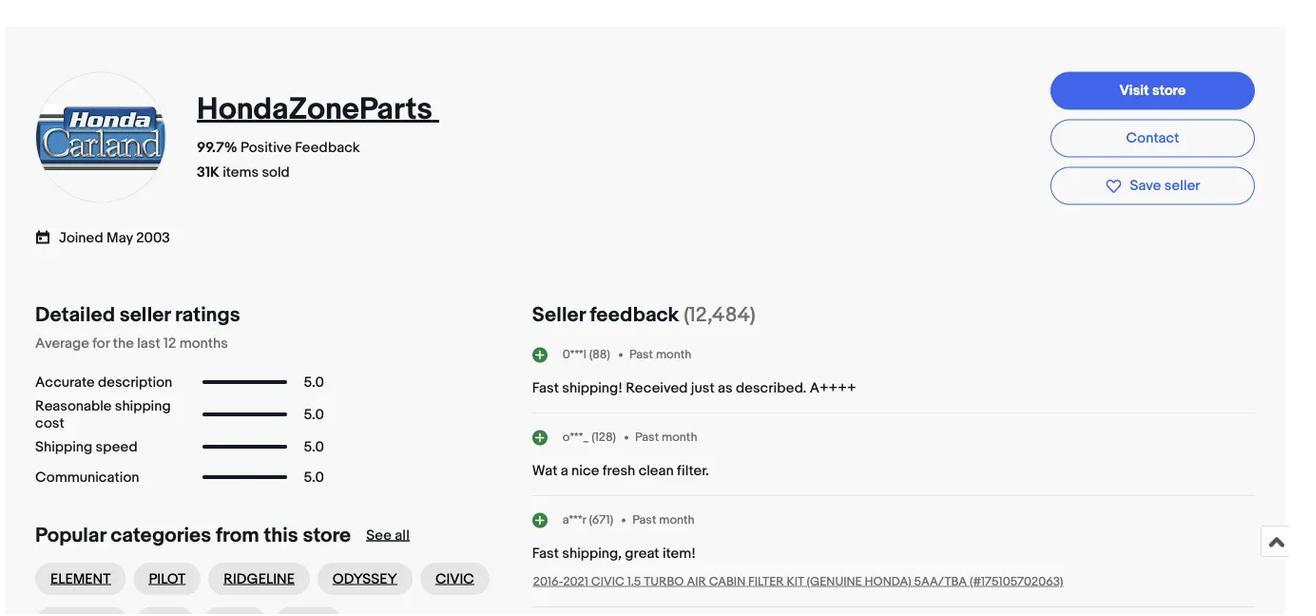 Task type: locate. For each thing, give the bounding box(es) containing it.
2 fast from the top
[[532, 546, 559, 563]]

speed
[[96, 439, 138, 456]]

1 vertical spatial fast
[[532, 546, 559, 563]]

shipping speed
[[35, 439, 138, 456]]

2 vertical spatial past month
[[633, 513, 695, 528]]

seller
[[1165, 178, 1201, 195], [120, 303, 171, 328]]

1 fast from the top
[[532, 380, 559, 397]]

1 5.0 from the top
[[304, 374, 324, 391]]

4 5.0 from the top
[[304, 469, 324, 487]]

past month for item!
[[633, 513, 695, 528]]

clean
[[639, 463, 674, 480]]

positive
[[241, 140, 292, 157]]

odyssey link
[[318, 564, 413, 596]]

2 5.0 from the top
[[304, 407, 324, 424]]

seller for save
[[1165, 178, 1201, 195]]

1 horizontal spatial seller
[[1165, 178, 1201, 195]]

past month
[[630, 348, 692, 363], [635, 431, 698, 445], [633, 513, 695, 528]]

fast shipping! received just as described. a++++
[[532, 380, 857, 397]]

(genuine
[[807, 575, 862, 590]]

3 5.0 from the top
[[304, 439, 324, 456]]

0 vertical spatial seller
[[1165, 178, 1201, 195]]

0 vertical spatial past
[[630, 348, 654, 363]]

2 vertical spatial past
[[633, 513, 657, 528]]

99.7%
[[197, 140, 237, 157]]

seller inside save seller button
[[1165, 178, 1201, 195]]

fast left shipping!
[[532, 380, 559, 397]]

month up item!
[[659, 513, 695, 528]]

fast for fast shipping, great item!
[[532, 546, 559, 563]]

1 vertical spatial month
[[662, 431, 698, 445]]

o***_ (128)
[[563, 431, 616, 445]]

5aa/tba
[[915, 575, 967, 590]]

pilot link
[[134, 564, 201, 596]]

1.5
[[628, 575, 641, 590]]

shipping
[[115, 398, 171, 415]]

joined
[[59, 230, 103, 247]]

see all link
[[366, 527, 410, 545]]

12
[[164, 335, 176, 352]]

0 horizontal spatial seller
[[120, 303, 171, 328]]

seller up last on the bottom
[[120, 303, 171, 328]]

past month up item!
[[633, 513, 695, 528]]

(#175105702063)
[[970, 575, 1064, 590]]

0***l (88)
[[563, 348, 611, 363]]

civic inside 'civic' link
[[436, 571, 475, 588]]

detailed seller ratings
[[35, 303, 240, 328]]

fast up 2016- at the bottom left of the page
[[532, 546, 559, 563]]

wat a nice fresh clean filter.
[[532, 463, 709, 480]]

civic
[[436, 571, 475, 588], [591, 575, 625, 590]]

month up filter.
[[662, 431, 698, 445]]

0 vertical spatial fast
[[532, 380, 559, 397]]

fast for fast shipping! received just as described. a++++
[[532, 380, 559, 397]]

past up clean
[[635, 431, 659, 445]]

1 vertical spatial past
[[635, 431, 659, 445]]

shipping
[[35, 439, 92, 456]]

detailed
[[35, 303, 115, 328]]

past month up received
[[630, 348, 692, 363]]

hondazoneparts link
[[197, 91, 439, 128]]

average
[[35, 335, 89, 352]]

(12,484)
[[684, 303, 756, 328]]

store right visit
[[1153, 82, 1187, 99]]

hondazoneparts
[[197, 91, 433, 128]]

cabin
[[709, 575, 746, 590]]

1 vertical spatial seller
[[120, 303, 171, 328]]

month up received
[[656, 348, 692, 363]]

99.7% positive feedback 31k items sold
[[197, 140, 360, 182]]

ratings
[[175, 303, 240, 328]]

sold
[[262, 165, 290, 182]]

feedback
[[590, 303, 680, 328]]

0***l
[[563, 348, 587, 363]]

ridgeline
[[224, 571, 295, 588]]

shipping!
[[563, 380, 623, 397]]

2021
[[563, 575, 589, 590]]

kit
[[787, 575, 804, 590]]

month for clean
[[662, 431, 698, 445]]

past
[[630, 348, 654, 363], [635, 431, 659, 445], [633, 513, 657, 528]]

5.0
[[304, 374, 324, 391], [304, 407, 324, 424], [304, 439, 324, 456], [304, 469, 324, 487]]

nice
[[572, 463, 600, 480]]

0 vertical spatial past month
[[630, 348, 692, 363]]

month
[[656, 348, 692, 363], [662, 431, 698, 445], [659, 513, 695, 528]]

past up great
[[633, 513, 657, 528]]

hondazoneparts image
[[34, 105, 167, 171]]

past month for fresh
[[635, 431, 698, 445]]

seller right save
[[1165, 178, 1201, 195]]

1 horizontal spatial civic
[[591, 575, 625, 590]]

items
[[223, 165, 259, 182]]

2016-2021 civic 1.5 turbo air cabin filter kit (genuine honda) 5aa/tba (#175105702063)
[[533, 575, 1064, 590]]

past up received
[[630, 348, 654, 363]]

0 horizontal spatial civic
[[436, 571, 475, 588]]

1 vertical spatial past month
[[635, 431, 698, 445]]

o***_
[[563, 431, 589, 445]]

5.0 for description
[[304, 374, 324, 391]]

filter
[[749, 575, 784, 590]]

a
[[561, 463, 569, 480]]

visit store link
[[1051, 72, 1256, 110]]

store
[[1153, 82, 1187, 99], [303, 524, 351, 548]]

reasonable
[[35, 398, 112, 415]]

see all
[[366, 527, 410, 545]]

element
[[50, 571, 111, 588]]

0 vertical spatial store
[[1153, 82, 1187, 99]]

all
[[395, 527, 410, 545]]

0 vertical spatial month
[[656, 348, 692, 363]]

store right this
[[303, 524, 351, 548]]

average for the last 12 months
[[35, 335, 228, 352]]

great
[[625, 546, 660, 563]]

visit store
[[1120, 82, 1187, 99]]

contact link
[[1051, 120, 1256, 158]]

1 vertical spatial store
[[303, 524, 351, 548]]

2003
[[136, 230, 170, 247]]

odyssey
[[333, 571, 398, 588]]

fresh
[[603, 463, 636, 480]]

past month up clean
[[635, 431, 698, 445]]

last
[[137, 335, 160, 352]]



Task type: describe. For each thing, give the bounding box(es) containing it.
filter.
[[677, 463, 709, 480]]

2016-2021 civic 1.5 turbo air cabin filter kit (genuine honda) 5aa/tba (#175105702063) link
[[533, 575, 1064, 590]]

0 horizontal spatial store
[[303, 524, 351, 548]]

month for as
[[656, 348, 692, 363]]

seller for detailed
[[120, 303, 171, 328]]

2016-
[[533, 575, 563, 590]]

text__icon wrapper image
[[35, 229, 59, 246]]

past for received
[[630, 348, 654, 363]]

joined may 2003
[[59, 230, 170, 247]]

turbo
[[644, 575, 684, 590]]

fast shipping, great item!
[[532, 546, 696, 563]]

popular
[[35, 524, 106, 548]]

past for great
[[633, 513, 657, 528]]

just
[[691, 380, 715, 397]]

popular categories from this store
[[35, 524, 351, 548]]

pilot
[[149, 571, 186, 588]]

2 vertical spatial month
[[659, 513, 695, 528]]

shipping,
[[563, 546, 622, 563]]

a***r
[[563, 513, 586, 528]]

see
[[366, 527, 392, 545]]

ridgeline link
[[208, 564, 310, 596]]

described.
[[736, 380, 807, 397]]

visit
[[1120, 82, 1150, 99]]

seller feedback (12,484)
[[532, 303, 756, 328]]

civic link
[[420, 564, 490, 596]]

as
[[718, 380, 733, 397]]

contact
[[1127, 130, 1180, 147]]

communication
[[35, 469, 139, 487]]

the
[[113, 335, 134, 352]]

cost
[[35, 415, 64, 432]]

description
[[98, 374, 172, 391]]

past for nice
[[635, 431, 659, 445]]

received
[[626, 380, 688, 397]]

5.0 for shipping
[[304, 407, 324, 424]]

save
[[1131, 178, 1162, 195]]

reasonable shipping cost
[[35, 398, 171, 432]]

(671)
[[589, 513, 614, 528]]

feedback
[[295, 140, 360, 157]]

months
[[179, 335, 228, 352]]

1 horizontal spatial store
[[1153, 82, 1187, 99]]

categories
[[111, 524, 211, 548]]

a***r (671)
[[563, 513, 614, 528]]

(88)
[[590, 348, 611, 363]]

for
[[92, 335, 110, 352]]

may
[[107, 230, 133, 247]]

honda)
[[865, 575, 912, 590]]

wat
[[532, 463, 558, 480]]

save seller button
[[1051, 167, 1256, 206]]

31k
[[197, 165, 220, 182]]

accurate
[[35, 374, 95, 391]]

element link
[[35, 564, 126, 596]]

past month for just
[[630, 348, 692, 363]]

(128)
[[592, 431, 616, 445]]

item!
[[663, 546, 696, 563]]

from
[[216, 524, 259, 548]]

this
[[264, 524, 298, 548]]

seller
[[532, 303, 586, 328]]

save seller
[[1131, 178, 1201, 195]]

a++++
[[810, 380, 857, 397]]

air
[[687, 575, 707, 590]]

5.0 for speed
[[304, 439, 324, 456]]

accurate description
[[35, 374, 172, 391]]



Task type: vqa. For each thing, say whether or not it's contained in the screenshot.
the this
yes



